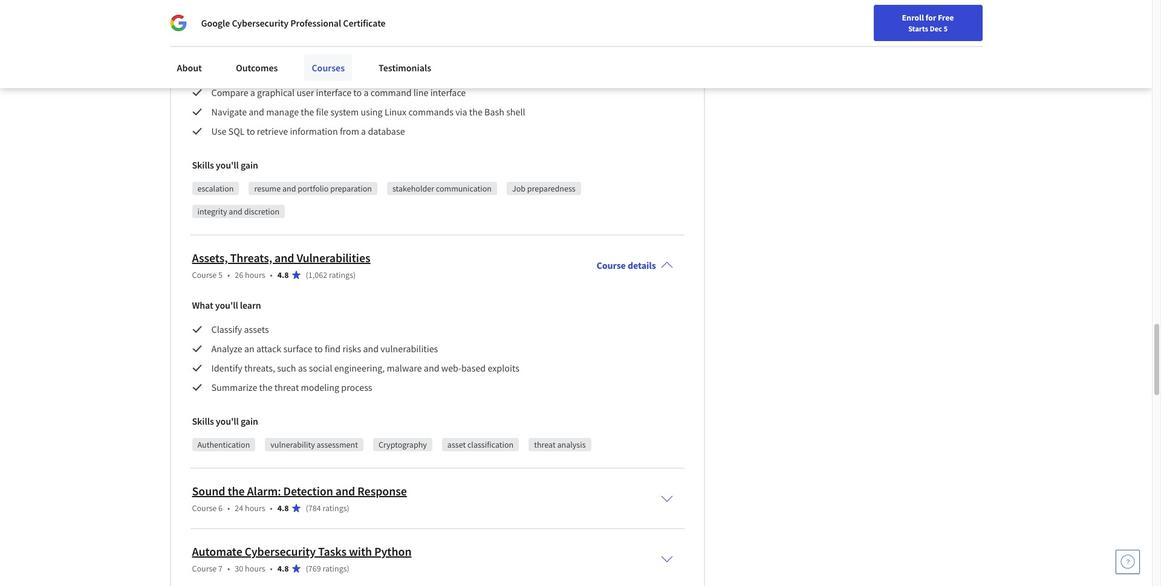 Task type: locate. For each thing, give the bounding box(es) containing it.
integrity
[[198, 206, 227, 217]]

( 784 ratings )
[[306, 504, 350, 514]]

2 what you'll learn from the top
[[192, 300, 261, 312]]

(
[[306, 13, 308, 24], [306, 270, 308, 281], [306, 504, 308, 514], [306, 564, 308, 575]]

( 769 ratings )
[[306, 564, 350, 575]]

a right compare
[[250, 87, 255, 99]]

0 vertical spatial skills
[[192, 159, 214, 171]]

skills up escalation
[[192, 159, 214, 171]]

1 vertical spatial learn
[[240, 300, 261, 312]]

gain up authentication
[[241, 416, 258, 428]]

skills up authentication
[[192, 416, 214, 428]]

the for explain the relationship between operating systems, applications, and hardware
[[243, 67, 256, 79]]

2 ( from the top
[[306, 270, 308, 281]]

sound the alarm: detection and response
[[192, 484, 407, 499]]

system
[[331, 106, 359, 118]]

4.8 left professional
[[278, 13, 289, 24]]

what for classify assets
[[192, 300, 213, 312]]

cybersecurity
[[232, 17, 289, 29], [245, 545, 316, 560]]

2 horizontal spatial to
[[354, 87, 362, 99]]

ratings
[[329, 13, 353, 24], [329, 270, 353, 281], [323, 504, 347, 514], [323, 564, 347, 575]]

course for sound the alarm: detection and response
[[192, 504, 217, 514]]

job preparedness
[[513, 183, 576, 194]]

1 vertical spatial what
[[192, 300, 213, 312]]

help center image
[[1121, 555, 1136, 570]]

threat down such
[[275, 382, 299, 394]]

learn
[[240, 43, 261, 55], [240, 300, 261, 312]]

• right 30
[[270, 564, 273, 575]]

0 vertical spatial cybersecurity
[[232, 17, 289, 29]]

0 horizontal spatial to
[[247, 125, 255, 137]]

testimonials link
[[372, 54, 439, 81]]

detection
[[284, 484, 333, 499]]

course left 4 at the top of page
[[192, 13, 217, 24]]

course 5 • 26 hours •
[[192, 270, 273, 281]]

24
[[235, 504, 243, 514]]

1 learn from the top
[[240, 43, 261, 55]]

exploits
[[488, 363, 520, 375]]

threat
[[275, 382, 299, 394], [534, 440, 556, 451]]

3 4.8 from the top
[[278, 504, 289, 514]]

1 what you'll learn from the top
[[192, 43, 261, 55]]

to left find
[[315, 343, 323, 355]]

what
[[192, 43, 213, 55], [192, 300, 213, 312]]

None search field
[[172, 8, 463, 32]]

5 left 26 on the left top of the page
[[219, 270, 223, 281]]

information
[[290, 125, 338, 137]]

ratings right 1,716
[[329, 13, 353, 24]]

• right 7
[[228, 564, 230, 575]]

• right the 6 at the left
[[228, 504, 230, 514]]

outcomes
[[236, 62, 278, 74]]

course for automate cybersecurity tasks with python
[[192, 564, 217, 575]]

1 horizontal spatial interface
[[431, 87, 466, 99]]

1,716
[[308, 13, 327, 24]]

5 inside enroll for free starts dec 5
[[944, 24, 948, 33]]

english
[[921, 14, 950, 26]]

escalation
[[198, 183, 234, 194]]

2 what from the top
[[192, 300, 213, 312]]

ratings right 784 at the bottom left
[[323, 504, 347, 514]]

analyze an attack surface to find risks and vulnerabilities
[[211, 343, 438, 355]]

( 1,716 ratings )
[[306, 13, 356, 24]]

7
[[219, 564, 223, 575]]

3 hours from the top
[[245, 504, 265, 514]]

classify
[[211, 324, 242, 336]]

0 vertical spatial gain
[[241, 159, 258, 171]]

hours for threats,
[[245, 270, 265, 281]]

1 skills you'll gain from the top
[[192, 159, 258, 171]]

what you'll learn for classify
[[192, 300, 261, 312]]

0 vertical spatial threat
[[275, 382, 299, 394]]

hours right 30
[[245, 564, 265, 575]]

what you'll learn
[[192, 43, 261, 55], [192, 300, 261, 312]]

outcomes link
[[229, 54, 285, 81]]

) down vulnerabilities
[[353, 270, 356, 281]]

0 vertical spatial skills you'll gain
[[192, 159, 258, 171]]

interface down 'between'
[[316, 87, 352, 99]]

1 horizontal spatial to
[[315, 343, 323, 355]]

between
[[309, 67, 344, 79]]

google
[[201, 17, 230, 29]]

5 right dec
[[944, 24, 948, 33]]

navigate
[[211, 106, 247, 118]]

hours
[[245, 13, 265, 24], [245, 270, 265, 281], [245, 504, 265, 514], [245, 564, 265, 575]]

learn up assets
[[240, 300, 261, 312]]

course left details
[[597, 260, 626, 272]]

shell
[[507, 106, 526, 118]]

a right from
[[361, 125, 366, 137]]

1 gain from the top
[[241, 159, 258, 171]]

compare
[[211, 87, 248, 99]]

) right 784 at the bottom left
[[347, 504, 350, 514]]

the right explain
[[243, 67, 256, 79]]

27
[[235, 13, 243, 24]]

• down alarm:
[[270, 504, 273, 514]]

hours for cybersecurity
[[245, 564, 265, 575]]

what up "about" in the top left of the page
[[192, 43, 213, 55]]

1 horizontal spatial 5
[[944, 24, 948, 33]]

hours right 27
[[245, 13, 265, 24]]

1 vertical spatial what you'll learn
[[192, 300, 261, 312]]

you'll
[[215, 43, 238, 55], [216, 159, 239, 171], [215, 300, 238, 312], [216, 416, 239, 428]]

navigate and manage the file system using linux commands via the bash shell
[[211, 106, 526, 118]]

4.8 down sound the alarm: detection and response link
[[278, 504, 289, 514]]

certificate
[[343, 17, 386, 29]]

command
[[371, 87, 412, 99]]

• right 4 at the top of page
[[228, 13, 230, 24]]

) down with
[[347, 564, 350, 575]]

hours right 26 on the left top of the page
[[245, 270, 265, 281]]

1 vertical spatial skills
[[192, 416, 214, 428]]

0 horizontal spatial 5
[[219, 270, 223, 281]]

automate
[[192, 545, 242, 560]]

1 vertical spatial cybersecurity
[[245, 545, 316, 560]]

assets,
[[192, 251, 228, 266]]

1 skills from the top
[[192, 159, 214, 171]]

0 vertical spatial learn
[[240, 43, 261, 55]]

0 horizontal spatial interface
[[316, 87, 352, 99]]

gain up resume
[[241, 159, 258, 171]]

relationship
[[258, 67, 307, 79]]

the right via
[[469, 106, 483, 118]]

4 ( from the top
[[306, 564, 308, 575]]

assessment
[[317, 440, 358, 451]]

5
[[944, 24, 948, 33], [219, 270, 223, 281]]

2 skills from the top
[[192, 416, 214, 428]]

sound the alarm: detection and response link
[[192, 484, 407, 499]]

to down operating
[[354, 87, 362, 99]]

what you'll learn up classify
[[192, 300, 261, 312]]

and
[[478, 67, 493, 79], [249, 106, 264, 118], [283, 183, 296, 194], [229, 206, 243, 217], [275, 251, 294, 266], [363, 343, 379, 355], [424, 363, 440, 375], [336, 484, 355, 499]]

) for detection
[[347, 504, 350, 514]]

the down threats,
[[259, 382, 273, 394]]

a for compare a graphical user interface to a command line interface
[[364, 87, 369, 99]]

analysis
[[558, 440, 586, 451]]

courses link
[[305, 54, 352, 81]]

1 vertical spatial gain
[[241, 416, 258, 428]]

0 vertical spatial what
[[192, 43, 213, 55]]

hours right 24
[[245, 504, 265, 514]]

what up classify
[[192, 300, 213, 312]]

for
[[926, 12, 937, 23]]

what for explain the relationship between operating systems, applications, and hardware
[[192, 43, 213, 55]]

course down assets,
[[192, 270, 217, 281]]

2 gain from the top
[[241, 416, 258, 428]]

such
[[277, 363, 296, 375]]

course details
[[597, 260, 656, 272]]

0 horizontal spatial threat
[[275, 382, 299, 394]]

4.8 down automate cybersecurity tasks with python link at the left of page
[[278, 564, 289, 575]]

interface down the applications,
[[431, 87, 466, 99]]

alarm:
[[247, 484, 281, 499]]

0 vertical spatial to
[[354, 87, 362, 99]]

based
[[462, 363, 486, 375]]

( for alarm:
[[306, 504, 308, 514]]

details
[[628, 260, 656, 272]]

ratings down 'tasks'
[[323, 564, 347, 575]]

the up 24
[[228, 484, 245, 499]]

a down operating
[[364, 87, 369, 99]]

1 vertical spatial threat
[[534, 440, 556, 451]]

starts
[[909, 24, 929, 33]]

attack
[[257, 343, 282, 355]]

• left 26 on the left top of the page
[[228, 270, 230, 281]]

)
[[353, 13, 356, 24], [353, 270, 356, 281], [347, 504, 350, 514], [347, 564, 350, 575]]

courses
[[312, 62, 345, 74]]

authentication
[[198, 440, 250, 451]]

2 skills you'll gain from the top
[[192, 416, 258, 428]]

0 vertical spatial what you'll learn
[[192, 43, 261, 55]]

and up ( 784 ratings )
[[336, 484, 355, 499]]

job
[[513, 183, 526, 194]]

4.8 down assets, threats, and vulnerabilities link
[[278, 270, 289, 281]]

skills you'll gain up escalation
[[192, 159, 258, 171]]

social
[[309, 363, 333, 375]]

) for vulnerabilities
[[353, 270, 356, 281]]

sql
[[228, 125, 245, 137]]

2 learn from the top
[[240, 300, 261, 312]]

1 hours from the top
[[245, 13, 265, 24]]

to right sql
[[247, 125, 255, 137]]

what you'll learn up explain
[[192, 43, 261, 55]]

26
[[235, 270, 243, 281]]

database
[[368, 125, 405, 137]]

analyze
[[211, 343, 243, 355]]

course
[[192, 13, 217, 24], [597, 260, 626, 272], [192, 270, 217, 281], [192, 504, 217, 514], [192, 564, 217, 575]]

and left web- on the bottom of page
[[424, 363, 440, 375]]

vulnerability assessment
[[271, 440, 358, 451]]

skills you'll gain for summarize
[[192, 416, 258, 428]]

skills you'll gain up authentication
[[192, 416, 258, 428]]

0 vertical spatial 5
[[944, 24, 948, 33]]

using
[[361, 106, 383, 118]]

2 hours from the top
[[245, 270, 265, 281]]

4 hours from the top
[[245, 564, 265, 575]]

to
[[354, 87, 362, 99], [247, 125, 255, 137], [315, 343, 323, 355]]

1 what from the top
[[192, 43, 213, 55]]

and right integrity
[[229, 206, 243, 217]]

learn for the
[[240, 43, 261, 55]]

about
[[177, 62, 202, 74]]

cybersecurity right 4 at the top of page
[[232, 17, 289, 29]]

2 vertical spatial to
[[315, 343, 323, 355]]

identify threats, such as social engineering, malware and web-based exploits
[[211, 363, 520, 375]]

course left the 6 at the left
[[192, 504, 217, 514]]

2 4.8 from the top
[[278, 270, 289, 281]]

google cybersecurity professional certificate
[[201, 17, 386, 29]]

retrieve
[[257, 125, 288, 137]]

4 4.8 from the top
[[278, 564, 289, 575]]

graphical
[[257, 87, 295, 99]]

ratings down vulnerabilities
[[329, 270, 353, 281]]

learn up outcomes
[[240, 43, 261, 55]]

and up retrieve
[[249, 106, 264, 118]]

1 vertical spatial skills you'll gain
[[192, 416, 258, 428]]

threat left 'analysis'
[[534, 440, 556, 451]]

and right resume
[[283, 183, 296, 194]]

3 ( from the top
[[306, 504, 308, 514]]

preparedness
[[528, 183, 576, 194]]

course left 7
[[192, 564, 217, 575]]

cybersecurity up 769
[[245, 545, 316, 560]]

course inside dropdown button
[[597, 260, 626, 272]]

1 horizontal spatial threat
[[534, 440, 556, 451]]



Task type: describe. For each thing, give the bounding box(es) containing it.
find
[[325, 343, 341, 355]]

hardware
[[495, 67, 534, 79]]

commands
[[409, 106, 454, 118]]

what you'll learn for explain
[[192, 43, 261, 55]]

4
[[219, 13, 223, 24]]

as
[[298, 363, 307, 375]]

ratings for with
[[323, 564, 347, 575]]

course 6 • 24 hours •
[[192, 504, 273, 514]]

asset classification
[[448, 440, 514, 451]]

1 vertical spatial 5
[[219, 270, 223, 281]]

( for and
[[306, 270, 308, 281]]

tasks
[[318, 545, 347, 560]]

about link
[[170, 54, 209, 81]]

course 7 • 30 hours •
[[192, 564, 273, 575]]

assets
[[244, 324, 269, 336]]

6
[[219, 504, 223, 514]]

automate cybersecurity tasks with python link
[[192, 545, 412, 560]]

skills for summarize the threat modeling process
[[192, 416, 214, 428]]

enroll for free starts dec 5
[[903, 12, 955, 33]]

learn for assets
[[240, 300, 261, 312]]

classify assets
[[211, 324, 269, 336]]

modeling
[[301, 382, 340, 394]]

stakeholder
[[393, 183, 435, 194]]

• down assets, threats, and vulnerabilities link
[[270, 270, 273, 281]]

sound
[[192, 484, 225, 499]]

preparation
[[330, 183, 372, 194]]

) right 1,716
[[353, 13, 356, 24]]

malware
[[387, 363, 422, 375]]

769
[[308, 564, 321, 575]]

ratings for vulnerabilities
[[329, 270, 353, 281]]

risks
[[343, 343, 361, 355]]

file
[[316, 106, 329, 118]]

1 interface from the left
[[316, 87, 352, 99]]

linux
[[385, 106, 407, 118]]

response
[[358, 484, 407, 499]]

google image
[[170, 15, 187, 31]]

( 1,062 ratings )
[[306, 270, 356, 281]]

you'll up authentication
[[216, 416, 239, 428]]

threat analysis
[[534, 440, 586, 451]]

threats,
[[244, 363, 275, 375]]

30
[[235, 564, 243, 575]]

testimonials
[[379, 62, 432, 74]]

compare a graphical user interface to a command line interface
[[211, 87, 466, 99]]

assets, threats, and vulnerabilities
[[192, 251, 371, 266]]

an
[[244, 343, 255, 355]]

1,062
[[308, 270, 327, 281]]

asset
[[448, 440, 466, 451]]

1 vertical spatial to
[[247, 125, 255, 137]]

the for summarize the threat modeling process
[[259, 382, 273, 394]]

stakeholder communication
[[393, 183, 492, 194]]

vulnerabilities
[[297, 251, 371, 266]]

( for tasks
[[306, 564, 308, 575]]

cryptography
[[379, 440, 427, 451]]

explain the relationship between operating systems, applications, and hardware
[[211, 67, 534, 79]]

you'll up classify
[[215, 300, 238, 312]]

use
[[211, 125, 227, 137]]

gain for sql
[[241, 159, 258, 171]]

vulnerability
[[271, 440, 315, 451]]

user
[[297, 87, 314, 99]]

classification
[[468, 440, 514, 451]]

vulnerabilities
[[381, 343, 438, 355]]

a for use sql to retrieve information from a database
[[361, 125, 366, 137]]

resume
[[254, 183, 281, 194]]

1 4.8 from the top
[[278, 13, 289, 24]]

operating
[[346, 67, 385, 79]]

and left hardware
[[478, 67, 493, 79]]

1 ( from the top
[[306, 13, 308, 24]]

4.8 for alarm:
[[278, 504, 289, 514]]

cybersecurity for google
[[232, 17, 289, 29]]

systems,
[[387, 67, 422, 79]]

course 4 • 27 hours •
[[192, 13, 273, 24]]

and right threats,
[[275, 251, 294, 266]]

summarize the threat modeling process
[[211, 382, 372, 394]]

course for assets, threats, and vulnerabilities
[[192, 270, 217, 281]]

surface
[[283, 343, 313, 355]]

integrity and discretion
[[198, 206, 280, 217]]

) for with
[[347, 564, 350, 575]]

resume and portfolio preparation
[[254, 183, 372, 194]]

from
[[340, 125, 359, 137]]

engineering,
[[334, 363, 385, 375]]

with
[[349, 545, 372, 560]]

you'll up escalation
[[216, 159, 239, 171]]

skills for use sql to retrieve information from a database
[[192, 159, 214, 171]]

professional
[[291, 17, 341, 29]]

web-
[[442, 363, 462, 375]]

threats,
[[230, 251, 272, 266]]

the left 'file' in the top left of the page
[[301, 106, 314, 118]]

ratings for detection
[[323, 504, 347, 514]]

via
[[456, 106, 468, 118]]

2 interface from the left
[[431, 87, 466, 99]]

shopping cart: 1 item image
[[870, 9, 893, 28]]

portfolio
[[298, 183, 329, 194]]

you'll up explain
[[215, 43, 238, 55]]

4.8 for and
[[278, 270, 289, 281]]

dec
[[930, 24, 943, 33]]

process
[[341, 382, 372, 394]]

cybersecurity for automate
[[245, 545, 316, 560]]

skills you'll gain for use
[[192, 159, 258, 171]]

and right the risks
[[363, 343, 379, 355]]

4.8 for tasks
[[278, 564, 289, 575]]

enroll
[[903, 12, 924, 23]]

manage
[[266, 106, 299, 118]]

hours for the
[[245, 504, 265, 514]]

• right 27
[[270, 13, 273, 24]]

the for sound the alarm: detection and response
[[228, 484, 245, 499]]

identify
[[211, 363, 243, 375]]

communication
[[436, 183, 492, 194]]

gain for the
[[241, 416, 258, 428]]



Task type: vqa. For each thing, say whether or not it's contained in the screenshot.
vulnerabilities
yes



